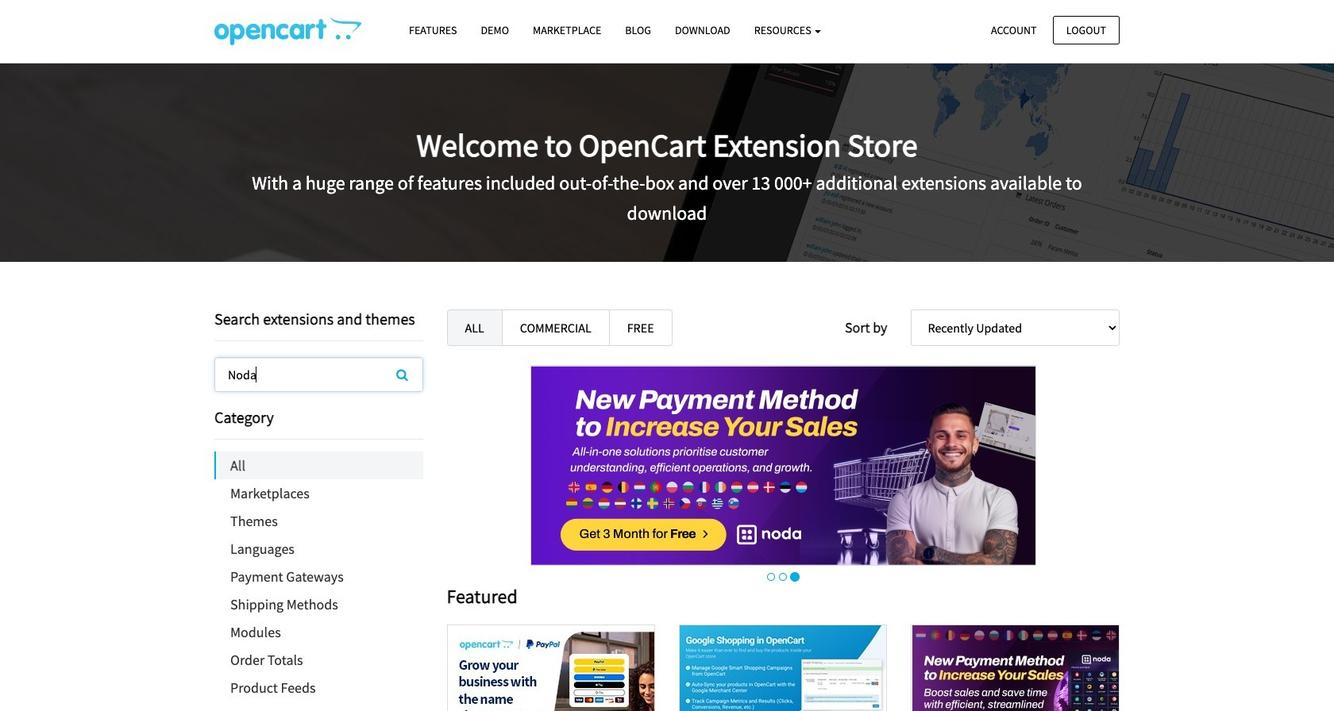 Task type: describe. For each thing, give the bounding box(es) containing it.
noda image
[[912, 626, 1119, 712]]



Task type: vqa. For each thing, say whether or not it's contained in the screenshot.
plus square o image to the middle
no



Task type: locate. For each thing, give the bounding box(es) containing it.
google shopping for opencart image
[[680, 626, 887, 712]]

paypal checkout integration image
[[448, 626, 654, 712]]

node image
[[530, 365, 1036, 566]]

search image
[[396, 369, 408, 381]]

opencart extensions image
[[214, 17, 361, 45]]

None text field
[[215, 358, 422, 392]]



